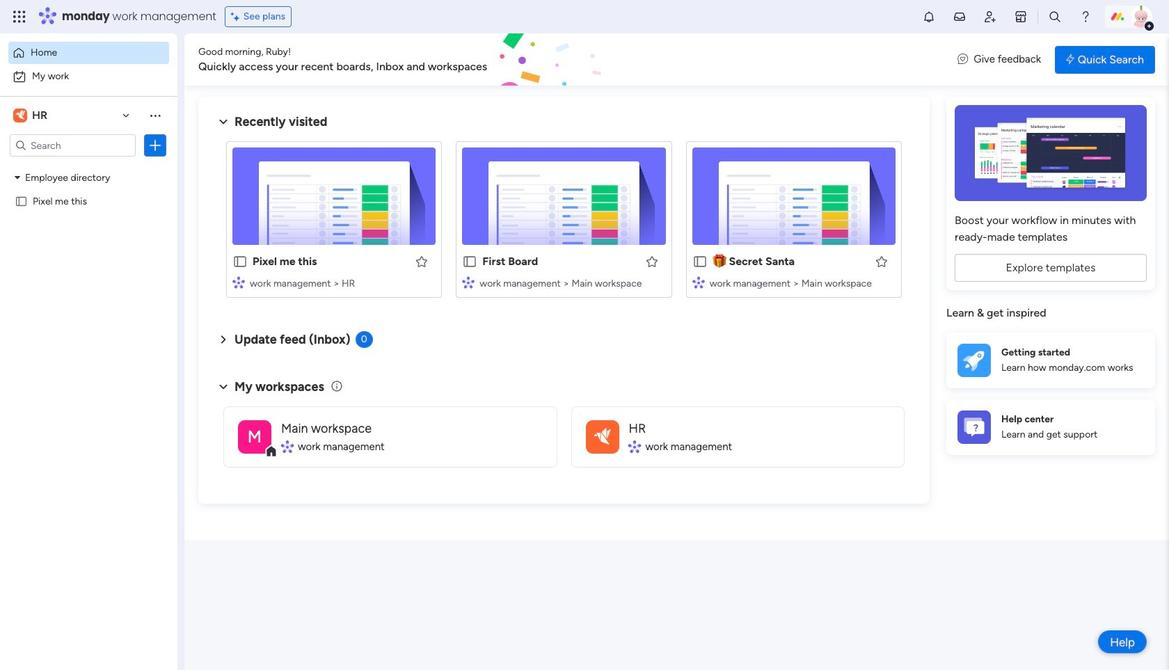 Task type: describe. For each thing, give the bounding box(es) containing it.
add to favorites image
[[415, 254, 429, 268]]

search everything image
[[1048, 10, 1062, 24]]

options image
[[148, 139, 162, 152]]

see plans image
[[231, 9, 243, 24]]

public board image
[[233, 254, 248, 269]]

open update feed (inbox) image
[[215, 331, 232, 348]]

update feed image
[[953, 10, 967, 24]]

ruby anderson image
[[1131, 6, 1153, 28]]

0 horizontal spatial workspace image
[[13, 108, 27, 123]]

workspace image inside icon
[[594, 424, 611, 449]]

templates image image
[[959, 105, 1143, 201]]

1 vertical spatial option
[[8, 65, 169, 88]]

close recently visited image
[[215, 113, 232, 130]]

close my workspaces image
[[215, 379, 232, 395]]

1 vertical spatial workspace image
[[586, 420, 619, 454]]

workspace options image
[[148, 108, 162, 122]]

monday marketplace image
[[1014, 10, 1028, 24]]

caret down image
[[15, 172, 20, 182]]

component image
[[629, 441, 641, 453]]

help center element
[[947, 399, 1156, 455]]



Task type: vqa. For each thing, say whether or not it's contained in the screenshot.
Workspace icon
yes



Task type: locate. For each thing, give the bounding box(es) containing it.
0 horizontal spatial public board image
[[15, 194, 28, 207]]

1 add to favorites image from the left
[[645, 254, 659, 268]]

v2 user feedback image
[[958, 52, 969, 67]]

1 horizontal spatial public board image
[[463, 254, 478, 269]]

0 vertical spatial option
[[8, 42, 169, 64]]

list box
[[0, 163, 178, 401]]

option
[[8, 42, 169, 64], [8, 65, 169, 88], [0, 165, 178, 167]]

public board image down 'caret down' icon
[[15, 194, 28, 207]]

help image
[[1079, 10, 1093, 24]]

public board image
[[15, 194, 28, 207], [463, 254, 478, 269], [692, 254, 708, 269]]

notifications image
[[922, 10, 936, 24]]

public board image up component image
[[692, 254, 708, 269]]

invite members image
[[984, 10, 998, 24]]

component image
[[692, 276, 705, 289]]

public board image right add to favorites icon
[[463, 254, 478, 269]]

workspace image
[[13, 108, 27, 123], [238, 420, 272, 454], [594, 424, 611, 449]]

Search in workspace field
[[29, 137, 116, 154]]

v2 bolt switch image
[[1067, 52, 1075, 67]]

select product image
[[13, 10, 26, 24]]

quick search results list box
[[215, 130, 913, 315]]

0 vertical spatial workspace image
[[15, 108, 25, 123]]

workspace image
[[15, 108, 25, 123], [586, 420, 619, 454]]

add to favorites image for middle public board icon
[[645, 254, 659, 268]]

0 horizontal spatial workspace image
[[15, 108, 25, 123]]

getting started element
[[947, 332, 1156, 388]]

2 horizontal spatial workspace image
[[594, 424, 611, 449]]

1 horizontal spatial add to favorites image
[[875, 254, 889, 268]]

0 element
[[355, 331, 373, 348]]

2 horizontal spatial public board image
[[692, 254, 708, 269]]

add to favorites image
[[645, 254, 659, 268], [875, 254, 889, 268]]

workspace image up 'caret down' icon
[[15, 108, 25, 123]]

2 vertical spatial option
[[0, 165, 178, 167]]

workspace image left component icon
[[586, 420, 619, 454]]

1 horizontal spatial workspace image
[[586, 420, 619, 454]]

add to favorites image for rightmost public board icon
[[875, 254, 889, 268]]

0 horizontal spatial add to favorites image
[[645, 254, 659, 268]]

1 horizontal spatial workspace image
[[238, 420, 272, 454]]

2 add to favorites image from the left
[[875, 254, 889, 268]]

workspace selection element
[[13, 107, 50, 124]]



